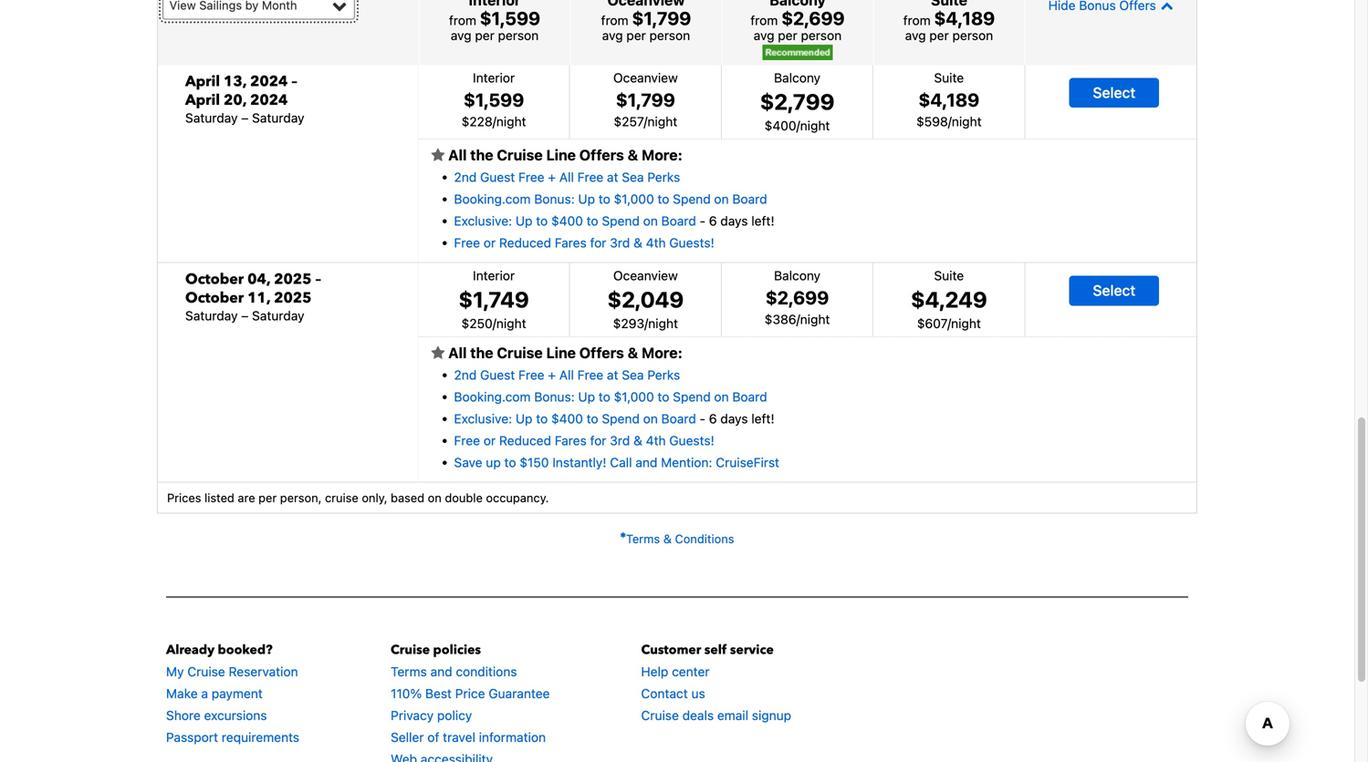 Task type: describe. For each thing, give the bounding box(es) containing it.
– down 04,
[[241, 308, 248, 324]]

$250
[[461, 316, 493, 331]]

suite $4,189 $598 / night
[[916, 70, 982, 129]]

travel
[[443, 731, 475, 746]]

days for 2nd guest free + all free at sea perks booking.com bonus: up to $1,000 to spend on board exclusive: up to $400 to spend on board -                         6 days left! free or reduced fares for 3rd & 4th guests!
[[720, 213, 748, 229]]

2 october from the top
[[185, 289, 244, 309]]

requirements
[[222, 731, 299, 746]]

$1,599 for interior $1,599 $228 / night
[[464, 89, 524, 110]]

balcony $2,799 $400 / night
[[760, 70, 835, 133]]

night for $1,749
[[496, 316, 526, 331]]

chevron up image
[[1156, 0, 1173, 12]]

per for $1,599
[[475, 28, 494, 43]]

person,
[[280, 491, 322, 505]]

$386
[[765, 312, 796, 327]]

2nd guest free + all free at sea perks booking.com bonus: up to $1,000 to spend on board exclusive: up to $400 to spend on board -                         6 days left! free or reduced fares for 3rd & 4th guests! save up to $150 instantly! call and mention: cruisefirst
[[454, 368, 779, 470]]

saturday down 13,
[[185, 110, 238, 125]]

already booked? my cruise reservation make a payment shore excursions passport requirements
[[166, 642, 299, 746]]

all inside 2nd guest free + all free at sea perks booking.com bonus: up to $1,000 to spend on board exclusive: up to $400 to spend on board -                         6 days left! free or reduced fares for 3rd & 4th guests!
[[559, 170, 574, 185]]

suite for $4,249
[[934, 268, 964, 283]]

6 for 2nd guest free + all free at sea perks booking.com bonus: up to $1,000 to spend on board exclusive: up to $400 to spend on board -                         6 days left! free or reduced fares for 3rd & 4th guests! save up to $150 instantly! call and mention: cruisefirst
[[709, 412, 717, 427]]

help
[[641, 665, 668, 680]]

suite for $4,189
[[934, 70, 964, 85]]

up
[[486, 455, 501, 470]]

$2,049
[[607, 287, 684, 312]]

1 october from the top
[[185, 270, 244, 290]]

$4,249
[[911, 287, 987, 312]]

of
[[427, 731, 439, 746]]

2nd guest free + all free at sea perks link for $1,749
[[454, 368, 680, 383]]

contact
[[641, 687, 688, 702]]

from $2,699 avg per person
[[750, 7, 845, 43]]

interior $1,749 $250 / night
[[459, 268, 529, 331]]

booked?
[[218, 642, 273, 659]]

the for $1,599
[[470, 147, 493, 164]]

price
[[455, 687, 485, 702]]

from for $1,599
[[449, 13, 476, 28]]

$150
[[520, 455, 549, 470]]

from $1,799 avg per person
[[601, 7, 691, 43]]

bonus: for 2nd guest free + all free at sea perks booking.com bonus: up to $1,000 to spend on board exclusive: up to $400 to spend on board -                         6 days left! free or reduced fares for 3rd & 4th guests! save up to $150 instantly! call and mention: cruisefirst
[[534, 390, 575, 405]]

signup
[[752, 709, 791, 724]]

$1,749
[[459, 287, 529, 312]]

contact us link
[[641, 687, 705, 702]]

terms & conditions link
[[620, 533, 734, 546]]

seller of travel information link
[[391, 731, 546, 746]]

$2,699 for balcony $2,699 $386 / night
[[766, 287, 829, 308]]

13,
[[224, 71, 246, 92]]

balcony for $2,699
[[774, 268, 821, 283]]

cruise policies
[[391, 642, 481, 659]]

guests! for 2nd guest free + all free at sea perks booking.com bonus: up to $1,000 to spend on board exclusive: up to $400 to spend on board -                         6 days left! free or reduced fares for 3rd & 4th guests!
[[669, 235, 714, 250]]

person for $2,699
[[801, 28, 842, 43]]

customer
[[641, 642, 701, 659]]

privacy policy link
[[391, 709, 472, 724]]

oceanview for $2,049
[[613, 268, 678, 283]]

line for $1,749
[[546, 345, 576, 362]]

/ for $2,699
[[796, 312, 800, 327]]

payment
[[212, 687, 263, 702]]

interior for $1,599
[[473, 70, 515, 85]]

a
[[201, 687, 208, 702]]

2 april from the top
[[185, 90, 220, 111]]

cruise up 110%
[[391, 642, 430, 659]]

cruise down interior $1,599 $228 / night
[[497, 147, 543, 164]]

cruise deals email signup link
[[641, 709, 791, 724]]

- for 2nd guest free + all free at sea perks booking.com bonus: up to $1,000 to spend on board exclusive: up to $400 to spend on board -                         6 days left! free or reduced fares for 3rd & 4th guests! save up to $150 instantly! call and mention: cruisefirst
[[700, 412, 705, 427]]

for for 2nd guest free + all free at sea perks booking.com bonus: up to $1,000 to spend on board exclusive: up to $400 to spend on board -                         6 days left! free or reduced fares for 3rd & 4th guests! save up to $150 instantly! call and mention: cruisefirst
[[590, 433, 606, 449]]

prices listed are per person, cruise only, based on double occupancy.
[[167, 491, 549, 505]]

cruise inside already booked? my cruise reservation make a payment shore excursions passport requirements
[[187, 665, 225, 680]]

+ for 2nd guest free + all free at sea perks booking.com bonus: up to $1,000 to spend on board exclusive: up to $400 to spend on board -                         6 days left! free or reduced fares for 3rd & 4th guests! save up to $150 instantly! call and mention: cruisefirst
[[548, 368, 556, 383]]

oceanview for $1,799
[[613, 70, 678, 85]]

$1,799 for oceanview $1,799 $257 / night
[[616, 89, 675, 110]]

are
[[238, 491, 255, 505]]

– right 04,
[[315, 270, 321, 290]]

saturday right 20,
[[252, 110, 304, 125]]

balcony $2,699 $386 / night
[[765, 268, 830, 327]]

perks for 2nd guest free + all free at sea perks booking.com bonus: up to $1,000 to spend on board exclusive: up to $400 to spend on board -                         6 days left! free or reduced fares for 3rd & 4th guests! save up to $150 instantly! call and mention: cruisefirst
[[647, 368, 680, 383]]

prices
[[167, 491, 201, 505]]

guests! for 2nd guest free + all free at sea perks booking.com bonus: up to $1,000 to spend on board exclusive: up to $400 to spend on board -                         6 days left! free or reduced fares for 3rd & 4th guests! save up to $150 instantly! call and mention: cruisefirst
[[669, 433, 714, 449]]

cruisefirst
[[716, 455, 779, 470]]

my cruise reservation link
[[166, 665, 298, 680]]

terms for terms and conditions 110% best price guarantee privacy policy seller of travel information
[[391, 665, 427, 680]]

$1,000 for 2nd guest free + all free at sea perks booking.com bonus: up to $1,000 to spend on board exclusive: up to $400 to spend on board -                         6 days left! free or reduced fares for 3rd & 4th guests!
[[614, 192, 654, 207]]

& left the conditions
[[663, 533, 672, 546]]

all the cruise line offers & more: for $1,749
[[445, 345, 683, 362]]

interior for $1,749
[[473, 268, 515, 283]]

$4,189 for from $4,189 avg per person
[[934, 7, 995, 29]]

oceanview $2,049 $293 / night
[[607, 268, 684, 331]]

per right are
[[258, 491, 277, 505]]

make
[[166, 687, 198, 702]]

from for $1,799
[[601, 13, 628, 28]]

passport
[[166, 731, 218, 746]]

service
[[730, 642, 774, 659]]

night for $1,799
[[647, 114, 677, 129]]

email
[[717, 709, 748, 724]]

3rd for 2nd guest free + all free at sea perks booking.com bonus: up to $1,000 to spend on board exclusive: up to $400 to spend on board -                         6 days left! free or reduced fares for 3rd & 4th guests! save up to $150 instantly! call and mention: cruisefirst
[[610, 433, 630, 449]]

6 for 2nd guest free + all free at sea perks booking.com bonus: up to $1,000 to spend on board exclusive: up to $400 to spend on board -                         6 days left! free or reduced fares for 3rd & 4th guests!
[[709, 213, 717, 229]]

deals
[[682, 709, 714, 724]]

the for $1,749
[[470, 345, 493, 362]]

$293
[[613, 316, 644, 331]]

/ for $1,749
[[493, 316, 496, 331]]

shore
[[166, 709, 201, 724]]

guarantee
[[489, 687, 550, 702]]

saturday left 11,
[[185, 308, 238, 324]]

instantly!
[[552, 455, 606, 470]]

2nd guest free + all free at sea perks link for $1,599
[[454, 170, 680, 185]]

free or reduced fares for 3rd & 4th guests! link for $1,799
[[454, 235, 714, 250]]

from $1,599 avg per person
[[449, 7, 540, 43]]

booking.com for 2nd guest free + all free at sea perks booking.com bonus: up to $1,000 to spend on board exclusive: up to $400 to spend on board -                         6 days left! free or reduced fares for 3rd & 4th guests! save up to $150 instantly! call and mention: cruisefirst
[[454, 390, 531, 405]]

terms and conditions link
[[391, 665, 517, 680]]

cruise
[[325, 491, 358, 505]]

best
[[425, 687, 452, 702]]

only,
[[362, 491, 387, 505]]

4th for 2nd guest free + all free at sea perks booking.com bonus: up to $1,000 to spend on board exclusive: up to $400 to spend on board -                         6 days left! free or reduced fares for 3rd & 4th guests!
[[646, 235, 666, 250]]

oceanview $1,799 $257 / night
[[613, 70, 678, 129]]

shore excursions link
[[166, 709, 267, 724]]

$400 inside balcony $2,799 $400 / night
[[765, 118, 796, 133]]

$4,189 for suite $4,189 $598 / night
[[919, 89, 979, 110]]

free or reduced fares for 3rd & 4th guests! link for $2,049
[[454, 433, 714, 449]]

$607
[[917, 316, 947, 331]]

policies
[[433, 642, 481, 659]]

sea for 2nd guest free + all free at sea perks booking.com bonus: up to $1,000 to spend on board exclusive: up to $400 to spend on board -                         6 days left! free or reduced fares for 3rd & 4th guests! save up to $150 instantly! call and mention: cruisefirst
[[622, 368, 644, 383]]

save up to $150 instantly! call and mention: cruisefirst link
[[454, 455, 779, 470]]

/ for $4,189
[[948, 114, 952, 129]]

person for $1,599
[[498, 28, 539, 43]]

$400 for 2nd guest free + all free at sea perks booking.com bonus: up to $1,000 to spend on board exclusive: up to $400 to spend on board -                         6 days left! free or reduced fares for 3rd & 4th guests! save up to $150 instantly! call and mention: cruisefirst
[[551, 412, 583, 427]]

center
[[672, 665, 710, 680]]

double
[[445, 491, 483, 505]]

terms & conditions
[[626, 533, 734, 546]]

booking.com bonus: up to $1,000 to spend on board link for $2,049
[[454, 390, 767, 405]]

$228
[[461, 114, 493, 129]]

/ for $1,799
[[644, 114, 647, 129]]

based
[[391, 491, 424, 505]]

at for 2nd guest free + all free at sea perks booking.com bonus: up to $1,000 to spend on board exclusive: up to $400 to spend on board -                         6 days left! free or reduced fares for 3rd & 4th guests! save up to $150 instantly! call and mention: cruisefirst
[[607, 368, 618, 383]]

night for $2,049
[[648, 316, 678, 331]]

more: for $1,799
[[642, 147, 683, 164]]

from for $2,699
[[750, 13, 778, 28]]

from $4,189 avg per person
[[903, 7, 995, 43]]

night for $4,249
[[951, 316, 981, 331]]

asterisk image
[[620, 533, 626, 539]]

excursions
[[204, 709, 267, 724]]

& down $257
[[628, 147, 638, 164]]

– down 13,
[[241, 110, 248, 125]]

avg for $2,699
[[754, 28, 774, 43]]

cruise inside customer self service help center contact us cruise deals email signup
[[641, 709, 679, 724]]

conditions
[[456, 665, 517, 680]]

suite $4,249 $607 / night
[[911, 268, 987, 331]]

privacy
[[391, 709, 434, 724]]

already
[[166, 642, 214, 659]]

select for $4,189
[[1093, 84, 1135, 101]]

/ for $1,599
[[493, 114, 496, 129]]



Task type: locate. For each thing, give the bounding box(es) containing it.
1 vertical spatial days
[[720, 412, 748, 427]]

- inside 2nd guest free + all free at sea perks booking.com bonus: up to $1,000 to spend on board exclusive: up to $400 to spend on board -                         6 days left! free or reduced fares for 3rd & 4th guests! save up to $150 instantly! call and mention: cruisefirst
[[700, 412, 705, 427]]

booking.com down $228
[[454, 192, 531, 207]]

2 2nd guest free + all free at sea perks link from the top
[[454, 368, 680, 383]]

2024
[[250, 71, 288, 92], [250, 90, 288, 111]]

0 vertical spatial reduced
[[499, 235, 551, 250]]

1 booking.com from the top
[[454, 192, 531, 207]]

20,
[[224, 90, 246, 111]]

bonus: inside 2nd guest free + all free at sea perks booking.com bonus: up to $1,000 to spend on board exclusive: up to $400 to spend on board -                         6 days left! free or reduced fares for 3rd & 4th guests!
[[534, 192, 575, 207]]

110% best price guarantee link
[[391, 687, 550, 702]]

2 select from the top
[[1093, 282, 1135, 299]]

1 vertical spatial reduced
[[499, 433, 551, 449]]

2 suite from the top
[[934, 268, 964, 283]]

2 6 from the top
[[709, 412, 717, 427]]

all
[[448, 147, 467, 164], [559, 170, 574, 185], [448, 345, 467, 362], [559, 368, 574, 383]]

avg
[[451, 28, 471, 43], [602, 28, 623, 43], [754, 28, 774, 43], [905, 28, 926, 43]]

04,
[[247, 270, 270, 290]]

2 or from the top
[[484, 433, 496, 449]]

person inside from $1,799 avg per person
[[649, 28, 690, 43]]

$2,699 inside balcony $2,699 $386 / night
[[766, 287, 829, 308]]

1 horizontal spatial terms
[[626, 533, 660, 546]]

/ for $2,049
[[644, 316, 648, 331]]

booking.com inside 2nd guest free + all free at sea perks booking.com bonus: up to $1,000 to spend on board exclusive: up to $400 to spend on board -                         6 days left! free or reduced fares for 3rd & 4th guests! save up to $150 instantly! call and mention: cruisefirst
[[454, 390, 531, 405]]

1 vertical spatial perks
[[647, 368, 680, 383]]

at
[[607, 170, 618, 185], [607, 368, 618, 383]]

4th inside 2nd guest free + all free at sea perks booking.com bonus: up to $1,000 to spend on board exclusive: up to $400 to spend on board -                         6 days left! free or reduced fares for 3rd & 4th guests!
[[646, 235, 666, 250]]

/ inside oceanview $1,799 $257 / night
[[644, 114, 647, 129]]

2 exclusive: up to $400 to spend on board link from the top
[[454, 412, 696, 427]]

0 vertical spatial 2nd guest free + all free at sea perks link
[[454, 170, 680, 185]]

1 vertical spatial bonus:
[[534, 390, 575, 405]]

per for $2,699
[[778, 28, 797, 43]]

2nd down $250
[[454, 368, 477, 383]]

$2,699 inside "from $2,699 avg per person"
[[781, 7, 845, 29]]

or up $1,749 on the top of the page
[[484, 235, 496, 250]]

$4,189 inside from $4,189 avg per person
[[934, 7, 995, 29]]

$1,599
[[480, 7, 540, 29], [464, 89, 524, 110]]

0 vertical spatial $400
[[765, 118, 796, 133]]

fares inside 2nd guest free + all free at sea perks booking.com bonus: up to $1,000 to spend on board exclusive: up to $400 to spend on board -                         6 days left! free or reduced fares for 3rd & 4th guests! save up to $150 instantly! call and mention: cruisefirst
[[555, 433, 587, 449]]

1 days from the top
[[720, 213, 748, 229]]

$1,799 up oceanview $1,799 $257 / night
[[632, 7, 691, 29]]

seller
[[391, 731, 424, 746]]

1 2nd from the top
[[454, 170, 477, 185]]

3rd inside 2nd guest free + all free at sea perks booking.com bonus: up to $1,000 to spend on board exclusive: up to $400 to spend on board -                         6 days left! free or reduced fares for 3rd & 4th guests!
[[610, 235, 630, 250]]

1 from from the left
[[449, 13, 476, 28]]

all the cruise line offers & more: down $257
[[445, 147, 683, 164]]

1 offers from the top
[[579, 147, 624, 164]]

person for $4,189
[[952, 28, 993, 43]]

1 vertical spatial -
[[700, 412, 705, 427]]

left! for 2nd guest free + all free at sea perks booking.com bonus: up to $1,000 to spend on board exclusive: up to $400 to spend on board -                         6 days left! free or reduced fares for 3rd & 4th guests! save up to $150 instantly! call and mention: cruisefirst
[[751, 412, 774, 427]]

0 vertical spatial select link
[[1069, 78, 1159, 108]]

1 vertical spatial and
[[430, 665, 452, 680]]

sea for 2nd guest free + all free at sea perks booking.com bonus: up to $1,000 to spend on board exclusive: up to $400 to spend on board -                         6 days left! free or reduced fares for 3rd & 4th guests!
[[622, 170, 644, 185]]

2nd guest free + all free at sea perks link
[[454, 170, 680, 185], [454, 368, 680, 383]]

+ for 2nd guest free + all free at sea perks booking.com bonus: up to $1,000 to spend on board exclusive: up to $400 to spend on board -                         6 days left! free or reduced fares for 3rd & 4th guests!
[[548, 170, 556, 185]]

0 vertical spatial all the cruise line offers & more:
[[445, 147, 683, 164]]

bonus: inside 2nd guest free + all free at sea perks booking.com bonus: up to $1,000 to spend on board exclusive: up to $400 to spend on board -                         6 days left! free or reduced fares for 3rd & 4th guests! save up to $150 instantly! call and mention: cruisefirst
[[534, 390, 575, 405]]

0 vertical spatial guests!
[[669, 235, 714, 250]]

4 avg from the left
[[905, 28, 926, 43]]

1 perks from the top
[[647, 170, 680, 185]]

guest inside 2nd guest free + all free at sea perks booking.com bonus: up to $1,000 to spend on board exclusive: up to $400 to spend on board -                         6 days left! free or reduced fares for 3rd & 4th guests! save up to $150 instantly! call and mention: cruisefirst
[[480, 368, 515, 383]]

booking.com bonus: up to $1,000 to spend on board link
[[454, 192, 767, 207], [454, 390, 767, 405]]

1 vertical spatial 2nd
[[454, 368, 477, 383]]

2 free or reduced fares for 3rd & 4th guests! link from the top
[[454, 433, 714, 449]]

conditions
[[675, 533, 734, 546]]

$400
[[765, 118, 796, 133], [551, 213, 583, 229], [551, 412, 583, 427]]

0 vertical spatial oceanview
[[613, 70, 678, 85]]

night for $1,599
[[496, 114, 526, 129]]

& inside 2nd guest free + all free at sea perks booking.com bonus: up to $1,000 to spend on board exclusive: up to $400 to spend on board -                         6 days left! free or reduced fares for 3rd & 4th guests!
[[633, 235, 642, 250]]

avg inside from $1,799 avg per person
[[602, 28, 623, 43]]

1 vertical spatial $2,699
[[766, 287, 829, 308]]

night right $598
[[952, 114, 982, 129]]

1 2nd guest free + all free at sea perks link from the top
[[454, 170, 680, 185]]

guest for 2nd guest free + all free at sea perks booking.com bonus: up to $1,000 to spend on board exclusive: up to $400 to spend on board -                         6 days left! free or reduced fares for 3rd & 4th guests! save up to $150 instantly! call and mention: cruisefirst
[[480, 368, 515, 383]]

cruise up a
[[187, 665, 225, 680]]

call
[[610, 455, 632, 470]]

0 vertical spatial booking.com bonus: up to $1,000 to spend on board link
[[454, 192, 767, 207]]

1 guest from the top
[[480, 170, 515, 185]]

booking.com up up
[[454, 390, 531, 405]]

1 vertical spatial terms
[[391, 665, 427, 680]]

0 vertical spatial for
[[590, 235, 606, 250]]

2 interior from the top
[[473, 268, 515, 283]]

/ inside oceanview $2,049 $293 / night
[[644, 316, 648, 331]]

interior $1,599 $228 / night
[[461, 70, 526, 129]]

1 vertical spatial left!
[[751, 412, 774, 427]]

4 person from the left
[[952, 28, 993, 43]]

or inside 2nd guest free + all free at sea perks booking.com bonus: up to $1,000 to spend on board exclusive: up to $400 to spend on board -                         6 days left! free or reduced fares for 3rd & 4th guests!
[[484, 235, 496, 250]]

balcony inside balcony $2,799 $400 / night
[[774, 70, 821, 85]]

line up 2nd guest free + all free at sea perks booking.com bonus: up to $1,000 to spend on board exclusive: up to $400 to spend on board -                         6 days left! free or reduced fares for 3rd & 4th guests! save up to $150 instantly! call and mention: cruisefirst
[[546, 345, 576, 362]]

1 vertical spatial 2nd guest free + all free at sea perks link
[[454, 368, 680, 383]]

night right $386
[[800, 312, 830, 327]]

1 for from the top
[[590, 235, 606, 250]]

/ inside the suite $4,189 $598 / night
[[948, 114, 952, 129]]

3 person from the left
[[801, 28, 842, 43]]

interior up $228
[[473, 70, 515, 85]]

balcony
[[774, 70, 821, 85], [774, 268, 821, 283]]

per inside from $1,799 avg per person
[[626, 28, 646, 43]]

2nd guest free + all free at sea perks link down $293
[[454, 368, 680, 383]]

interior up $1,749 on the top of the page
[[473, 268, 515, 283]]

april 13, 2024 – april 20, 2024 saturday – saturday
[[185, 71, 304, 125]]

offers
[[579, 147, 624, 164], [579, 345, 624, 362]]

0 horizontal spatial and
[[430, 665, 452, 680]]

4 from from the left
[[903, 13, 931, 28]]

2 3rd from the top
[[610, 433, 630, 449]]

passport requirements link
[[166, 731, 299, 746]]

2 2025 from the top
[[274, 289, 312, 309]]

star image
[[431, 347, 445, 361]]

select for $4,249
[[1093, 282, 1135, 299]]

bonus:
[[534, 192, 575, 207], [534, 390, 575, 405]]

offers for $2,049
[[579, 345, 624, 362]]

make a payment link
[[166, 687, 263, 702]]

2 perks from the top
[[647, 368, 680, 383]]

perks inside 2nd guest free + all free at sea perks booking.com bonus: up to $1,000 to spend on board exclusive: up to $400 to spend on board -                         6 days left! free or reduced fares for 3rd & 4th guests!
[[647, 170, 680, 185]]

0 vertical spatial days
[[720, 213, 748, 229]]

1 3rd from the top
[[610, 235, 630, 250]]

1 vertical spatial guests!
[[669, 433, 714, 449]]

1 vertical spatial free or reduced fares for 3rd & 4th guests! link
[[454, 433, 714, 449]]

1 vertical spatial $400
[[551, 213, 583, 229]]

2 avg from the left
[[602, 28, 623, 43]]

$4,189 up the suite $4,189 $598 / night
[[934, 7, 995, 29]]

terms up 110%
[[391, 665, 427, 680]]

0 vertical spatial $4,189
[[934, 7, 995, 29]]

1 vertical spatial exclusive:
[[454, 412, 512, 427]]

1 avg from the left
[[451, 28, 471, 43]]

sea down $257
[[622, 170, 644, 185]]

1 vertical spatial all the cruise line offers & more:
[[445, 345, 683, 362]]

$1,799 up $257
[[616, 89, 675, 110]]

exclusive: up to $400 to spend on board link for $2,049
[[454, 412, 696, 427]]

0 vertical spatial at
[[607, 170, 618, 185]]

at for 2nd guest free + all free at sea perks booking.com bonus: up to $1,000 to spend on board exclusive: up to $400 to spend on board -                         6 days left! free or reduced fares for 3rd & 4th guests!
[[607, 170, 618, 185]]

terms for terms & conditions
[[626, 533, 660, 546]]

night
[[496, 114, 526, 129], [647, 114, 677, 129], [952, 114, 982, 129], [800, 118, 830, 133], [800, 312, 830, 327], [496, 316, 526, 331], [648, 316, 678, 331], [951, 316, 981, 331]]

or for 2nd guest free + all free at sea perks booking.com bonus: up to $1,000 to spend on board exclusive: up to $400 to spend on board -                         6 days left! free or reduced fares for 3rd & 4th guests!
[[484, 235, 496, 250]]

$1,599 inside 'from $1,599 avg per person'
[[480, 7, 540, 29]]

per inside "from $2,699 avg per person"
[[778, 28, 797, 43]]

2 left! from the top
[[751, 412, 774, 427]]

1 guests! from the top
[[669, 235, 714, 250]]

from inside from $4,189 avg per person
[[903, 13, 931, 28]]

+ inside 2nd guest free + all free at sea perks booking.com bonus: up to $1,000 to spend on board exclusive: up to $400 to spend on board -                         6 days left! free or reduced fares for 3rd & 4th guests! save up to $150 instantly! call and mention: cruisefirst
[[548, 368, 556, 383]]

1 exclusive: up to $400 to spend on board link from the top
[[454, 213, 696, 229]]

per for $1,799
[[626, 28, 646, 43]]

person up the suite $4,189 $598 / night
[[952, 28, 993, 43]]

all the cruise line offers & more: for $1,599
[[445, 147, 683, 164]]

and inside terms and conditions 110% best price guarantee privacy policy seller of travel information
[[430, 665, 452, 680]]

$1,599 inside interior $1,599 $228 / night
[[464, 89, 524, 110]]

/ for $2,799
[[796, 118, 800, 133]]

person inside "from $2,699 avg per person"
[[801, 28, 842, 43]]

2 booking.com from the top
[[454, 390, 531, 405]]

self
[[704, 642, 727, 659]]

the down $228
[[470, 147, 493, 164]]

- for 2nd guest free + all free at sea perks booking.com bonus: up to $1,000 to spend on board exclusive: up to $400 to spend on board -                         6 days left! free or reduced fares for 3rd & 4th guests!
[[700, 213, 705, 229]]

select link for $4,189
[[1069, 78, 1159, 108]]

1 fares from the top
[[555, 235, 587, 250]]

4th up 'mention:'
[[646, 433, 666, 449]]

0 vertical spatial 2nd
[[454, 170, 477, 185]]

reduced
[[499, 235, 551, 250], [499, 433, 551, 449]]

6 inside 2nd guest free + all free at sea perks booking.com bonus: up to $1,000 to spend on board exclusive: up to $400 to spend on board -                         6 days left! free or reduced fares for 3rd & 4th guests!
[[709, 213, 717, 229]]

2 line from the top
[[546, 345, 576, 362]]

1 vertical spatial balcony
[[774, 268, 821, 283]]

1 line from the top
[[546, 147, 576, 164]]

more:
[[642, 147, 683, 164], [642, 345, 683, 362]]

1 vertical spatial oceanview
[[613, 268, 678, 283]]

interior inside interior $1,749 $250 / night
[[473, 268, 515, 283]]

4th up $2,049
[[646, 235, 666, 250]]

0 vertical spatial or
[[484, 235, 496, 250]]

suite up $4,249
[[934, 268, 964, 283]]

4th inside 2nd guest free + all free at sea perks booking.com bonus: up to $1,000 to spend on board exclusive: up to $400 to spend on board -                         6 days left! free or reduced fares for 3rd & 4th guests! save up to $150 instantly! call and mention: cruisefirst
[[646, 433, 666, 449]]

night inside 'suite $4,249 $607 / night'
[[951, 316, 981, 331]]

110%
[[391, 687, 422, 702]]

- inside 2nd guest free + all free at sea perks booking.com bonus: up to $1,000 to spend on board exclusive: up to $400 to spend on board -                         6 days left! free or reduced fares for 3rd & 4th guests!
[[700, 213, 705, 229]]

0 vertical spatial sea
[[622, 170, 644, 185]]

1 all the cruise line offers & more: from the top
[[445, 147, 683, 164]]

and up best
[[430, 665, 452, 680]]

person up recommended image
[[801, 28, 842, 43]]

cruise
[[497, 147, 543, 164], [497, 345, 543, 362], [391, 642, 430, 659], [187, 665, 225, 680], [641, 709, 679, 724]]

1 vertical spatial $1,799
[[616, 89, 675, 110]]

guests! inside 2nd guest free + all free at sea perks booking.com bonus: up to $1,000 to spend on board exclusive: up to $400 to spend on board -                         6 days left! free or reduced fares for 3rd & 4th guests!
[[669, 235, 714, 250]]

11,
[[247, 289, 270, 309]]

1 vertical spatial $1,000
[[614, 390, 654, 405]]

terms and conditions 110% best price guarantee privacy policy seller of travel information
[[391, 665, 550, 746]]

1 vertical spatial booking.com bonus: up to $1,000 to spend on board link
[[454, 390, 767, 405]]

& down $293
[[628, 345, 638, 362]]

& inside 2nd guest free + all free at sea perks booking.com bonus: up to $1,000 to spend on board exclusive: up to $400 to spend on board -                         6 days left! free or reduced fares for 3rd & 4th guests! save up to $150 instantly! call and mention: cruisefirst
[[633, 433, 642, 449]]

1 vertical spatial the
[[470, 345, 493, 362]]

night inside interior $1,749 $250 / night
[[496, 316, 526, 331]]

1 vertical spatial exclusive: up to $400 to spend on board link
[[454, 412, 696, 427]]

0 vertical spatial suite
[[934, 70, 964, 85]]

$2,699 up recommended image
[[781, 7, 845, 29]]

2 reduced from the top
[[499, 433, 551, 449]]

free or reduced fares for 3rd & 4th guests! link
[[454, 235, 714, 250], [454, 433, 714, 449]]

$1,799 for from $1,799 avg per person
[[632, 7, 691, 29]]

0 vertical spatial 4th
[[646, 235, 666, 250]]

more: down $257
[[642, 147, 683, 164]]

/ for $4,249
[[947, 316, 951, 331]]

at down $293
[[607, 368, 618, 383]]

2025 right 11,
[[274, 289, 312, 309]]

3 from from the left
[[750, 13, 778, 28]]

0 vertical spatial terms
[[626, 533, 660, 546]]

occupancy.
[[486, 491, 549, 505]]

terms left the conditions
[[626, 533, 660, 546]]

person up oceanview $1,799 $257 / night
[[649, 28, 690, 43]]

night inside oceanview $1,799 $257 / night
[[647, 114, 677, 129]]

interior inside interior $1,599 $228 / night
[[473, 70, 515, 85]]

night inside balcony $2,799 $400 / night
[[800, 118, 830, 133]]

1 vertical spatial select
[[1093, 282, 1135, 299]]

1 or from the top
[[484, 235, 496, 250]]

policy
[[437, 709, 472, 724]]

1 april from the top
[[185, 71, 220, 92]]

2 booking.com bonus: up to $1,000 to spend on board link from the top
[[454, 390, 767, 405]]

for for 2nd guest free + all free at sea perks booking.com bonus: up to $1,000 to spend on board exclusive: up to $400 to spend on board -                         6 days left! free or reduced fares for 3rd & 4th guests!
[[590, 235, 606, 250]]

3rd for 2nd guest free + all free at sea perks booking.com bonus: up to $1,000 to spend on board exclusive: up to $400 to spend on board -                         6 days left! free or reduced fares for 3rd & 4th guests!
[[610, 235, 630, 250]]

select
[[1093, 84, 1135, 101], [1093, 282, 1135, 299]]

per up oceanview $1,799 $257 / night
[[626, 28, 646, 43]]

1 exclusive: from the top
[[454, 213, 512, 229]]

avg up recommended image
[[754, 28, 774, 43]]

3rd
[[610, 235, 630, 250], [610, 433, 630, 449]]

booking.com bonus: up to $1,000 to spend on board link down $257
[[454, 192, 767, 207]]

days for 2nd guest free + all free at sea perks booking.com bonus: up to $1,000 to spend on board exclusive: up to $400 to spend on board -                         6 days left! free or reduced fares for 3rd & 4th guests! save up to $150 instantly! call and mention: cruisefirst
[[720, 412, 748, 427]]

reduced up $150
[[499, 433, 551, 449]]

2nd
[[454, 170, 477, 185], [454, 368, 477, 383]]

saturday down 04,
[[252, 308, 304, 324]]

0 vertical spatial and
[[635, 455, 657, 470]]

1 - from the top
[[700, 213, 705, 229]]

2 sea from the top
[[622, 368, 644, 383]]

0 vertical spatial +
[[548, 170, 556, 185]]

2 fares from the top
[[555, 433, 587, 449]]

1 vertical spatial 6
[[709, 412, 717, 427]]

0 vertical spatial the
[[470, 147, 493, 164]]

booking.com bonus: up to $1,000 to spend on board link up "save up to $150 instantly! call and mention: cruisefirst" link
[[454, 390, 767, 405]]

4th for 2nd guest free + all free at sea perks booking.com bonus: up to $1,000 to spend on board exclusive: up to $400 to spend on board -                         6 days left! free or reduced fares for 3rd & 4th guests! save up to $150 instantly! call and mention: cruisefirst
[[646, 433, 666, 449]]

suite inside the suite $4,189 $598 / night
[[934, 70, 964, 85]]

1 vertical spatial sea
[[622, 368, 644, 383]]

cruise down interior $1,749 $250 / night
[[497, 345, 543, 362]]

sea inside 2nd guest free + all free at sea perks booking.com bonus: up to $1,000 to spend on board exclusive: up to $400 to spend on board -                         6 days left! free or reduced fares for 3rd & 4th guests! save up to $150 instantly! call and mention: cruisefirst
[[622, 368, 644, 383]]

night right $257
[[647, 114, 677, 129]]

reservation
[[229, 665, 298, 680]]

select link
[[1069, 78, 1159, 108], [1069, 276, 1159, 306]]

2nd guest free + all free at sea perks link down $257
[[454, 170, 680, 185]]

0 vertical spatial fares
[[555, 235, 587, 250]]

1 2024 from the top
[[250, 71, 288, 92]]

per inside from $4,189 avg per person
[[929, 28, 949, 43]]

left! for 2nd guest free + all free at sea perks booking.com bonus: up to $1,000 to spend on board exclusive: up to $400 to spend on board -                         6 days left! free or reduced fares for 3rd & 4th guests!
[[751, 213, 774, 229]]

per
[[475, 28, 494, 43], [626, 28, 646, 43], [778, 28, 797, 43], [929, 28, 949, 43], [258, 491, 277, 505]]

free or reduced fares for 3rd & 4th guests! link up 'instantly!'
[[454, 433, 714, 449]]

0 vertical spatial free or reduced fares for 3rd & 4th guests! link
[[454, 235, 714, 250]]

reduced up $1,749 on the top of the page
[[499, 235, 551, 250]]

2 at from the top
[[607, 368, 618, 383]]

1 vertical spatial fares
[[555, 433, 587, 449]]

left! inside 2nd guest free + all free at sea perks booking.com bonus: up to $1,000 to spend on board exclusive: up to $400 to spend on board -                         6 days left! free or reduced fares for 3rd & 4th guests! save up to $150 instantly! call and mention: cruisefirst
[[751, 412, 774, 427]]

3rd inside 2nd guest free + all free at sea perks booking.com bonus: up to $1,000 to spend on board exclusive: up to $400 to spend on board -                         6 days left! free or reduced fares for 3rd & 4th guests! save up to $150 instantly! call and mention: cruisefirst
[[610, 433, 630, 449]]

line for $1,599
[[546, 147, 576, 164]]

0 vertical spatial bonus:
[[534, 192, 575, 207]]

3rd up call
[[610, 433, 630, 449]]

perks down oceanview $1,799 $257 / night
[[647, 170, 680, 185]]

person up interior $1,599 $228 / night
[[498, 28, 539, 43]]

0 vertical spatial exclusive: up to $400 to spend on board link
[[454, 213, 696, 229]]

2 balcony from the top
[[774, 268, 821, 283]]

/ inside balcony $2,799 $400 / night
[[796, 118, 800, 133]]

$400 inside 2nd guest free + all free at sea perks booking.com bonus: up to $1,000 to spend on board exclusive: up to $400 to spend on board -                         6 days left! free or reduced fares for 3rd & 4th guests!
[[551, 213, 583, 229]]

booking.com inside 2nd guest free + all free at sea perks booking.com bonus: up to $1,000 to spend on board exclusive: up to $400 to spend on board -                         6 days left! free or reduced fares for 3rd & 4th guests!
[[454, 192, 531, 207]]

2 vertical spatial $400
[[551, 412, 583, 427]]

per up the suite $4,189 $598 / night
[[929, 28, 949, 43]]

2 $1,000 from the top
[[614, 390, 654, 405]]

0 vertical spatial line
[[546, 147, 576, 164]]

$1,599 for from $1,599 avg per person
[[480, 7, 540, 29]]

2 2024 from the top
[[250, 90, 288, 111]]

2 offers from the top
[[579, 345, 624, 362]]

2nd inside 2nd guest free + all free at sea perks booking.com bonus: up to $1,000 to spend on board exclusive: up to $400 to spend on board -                         6 days left! free or reduced fares for 3rd & 4th guests! save up to $150 instantly! call and mention: cruisefirst
[[454, 368, 477, 383]]

and right call
[[635, 455, 657, 470]]

at inside 2nd guest free + all free at sea perks booking.com bonus: up to $1,000 to spend on board exclusive: up to $400 to spend on board -                         6 days left! free or reduced fares for 3rd & 4th guests! save up to $150 instantly! call and mention: cruisefirst
[[607, 368, 618, 383]]

0 vertical spatial select
[[1093, 84, 1135, 101]]

/ inside interior $1,749 $250 / night
[[493, 316, 496, 331]]

$1,599 up $228
[[464, 89, 524, 110]]

1 booking.com bonus: up to $1,000 to spend on board link from the top
[[454, 192, 767, 207]]

1 vertical spatial 4th
[[646, 433, 666, 449]]

reduced inside 2nd guest free + all free at sea perks booking.com bonus: up to $1,000 to spend on board exclusive: up to $400 to spend on board -                         6 days left! free or reduced fares for 3rd & 4th guests! save up to $150 instantly! call and mention: cruisefirst
[[499, 433, 551, 449]]

select link for $4,249
[[1069, 276, 1159, 306]]

for inside 2nd guest free + all free at sea perks booking.com bonus: up to $1,000 to spend on board exclusive: up to $400 to spend on board -                         6 days left! free or reduced fares for 3rd & 4th guests! save up to $150 instantly! call and mention: cruisefirst
[[590, 433, 606, 449]]

1 vertical spatial interior
[[473, 268, 515, 283]]

avg up the suite $4,189 $598 / night
[[905, 28, 926, 43]]

night down $1,749 on the top of the page
[[496, 316, 526, 331]]

1 vertical spatial +
[[548, 368, 556, 383]]

2 select link from the top
[[1069, 276, 1159, 306]]

at down $257
[[607, 170, 618, 185]]

perks
[[647, 170, 680, 185], [647, 368, 680, 383]]

left! up cruisefirst
[[751, 412, 774, 427]]

or up up
[[484, 433, 496, 449]]

2 the from the top
[[470, 345, 493, 362]]

guest
[[480, 170, 515, 185], [480, 368, 515, 383]]

2 - from the top
[[700, 412, 705, 427]]

person inside 'from $1,599 avg per person'
[[498, 28, 539, 43]]

$1,000
[[614, 192, 654, 207], [614, 390, 654, 405]]

1 + from the top
[[548, 170, 556, 185]]

1 vertical spatial guest
[[480, 368, 515, 383]]

october left 11,
[[185, 289, 244, 309]]

person inside from $4,189 avg per person
[[952, 28, 993, 43]]

1 vertical spatial select link
[[1069, 276, 1159, 306]]

1 6 from the top
[[709, 213, 717, 229]]

3rd up $2,049
[[610, 235, 630, 250]]

1 vertical spatial $1,599
[[464, 89, 524, 110]]

6
[[709, 213, 717, 229], [709, 412, 717, 427]]

1 suite from the top
[[934, 70, 964, 85]]

guest for 2nd guest free + all free at sea perks booking.com bonus: up to $1,000 to spend on board exclusive: up to $400 to spend on board -                         6 days left! free or reduced fares for 3rd & 4th guests!
[[480, 170, 515, 185]]

april left 20,
[[185, 90, 220, 111]]

from up the suite $4,189 $598 / night
[[903, 13, 931, 28]]

and inside 2nd guest free + all free at sea perks booking.com bonus: up to $1,000 to spend on board exclusive: up to $400 to spend on board -                         6 days left! free or reduced fares for 3rd & 4th guests! save up to $150 instantly! call and mention: cruisefirst
[[635, 455, 657, 470]]

my
[[166, 665, 184, 680]]

left! inside 2nd guest free + all free at sea perks booking.com bonus: up to $1,000 to spend on board exclusive: up to $400 to spend on board -                         6 days left! free or reduced fares for 3rd & 4th guests!
[[751, 213, 774, 229]]

exclusive: inside 2nd guest free + all free at sea perks booking.com bonus: up to $1,000 to spend on board exclusive: up to $400 to spend on board -                         6 days left! free or reduced fares for 3rd & 4th guests! save up to $150 instantly! call and mention: cruisefirst
[[454, 412, 512, 427]]

$4,189 up $598
[[919, 89, 979, 110]]

1 the from the top
[[470, 147, 493, 164]]

/
[[493, 114, 496, 129], [644, 114, 647, 129], [948, 114, 952, 129], [796, 118, 800, 133], [796, 312, 800, 327], [493, 316, 496, 331], [644, 316, 648, 331], [947, 316, 951, 331]]

exclusive: for 2nd guest free + all free at sea perks booking.com bonus: up to $1,000 to spend on board exclusive: up to $400 to spend on board -                         6 days left! free or reduced fares for 3rd & 4th guests!
[[454, 213, 512, 229]]

sailing list element
[[158, 65, 1196, 483]]

2 oceanview from the top
[[613, 268, 678, 283]]

days inside 2nd guest free + all free at sea perks booking.com bonus: up to $1,000 to spend on board exclusive: up to $400 to spend on board -                         6 days left! free or reduced fares for 3rd & 4th guests! save up to $150 instantly! call and mention: cruisefirst
[[720, 412, 748, 427]]

night right $228
[[496, 114, 526, 129]]

1 reduced from the top
[[499, 235, 551, 250]]

booking.com
[[454, 192, 531, 207], [454, 390, 531, 405]]

2 days from the top
[[720, 412, 748, 427]]

$1,599 up interior $1,599 $228 / night
[[480, 7, 540, 29]]

0 vertical spatial left!
[[751, 213, 774, 229]]

recommended image
[[762, 45, 833, 60]]

guest inside 2nd guest free + all free at sea perks booking.com bonus: up to $1,000 to spend on board exclusive: up to $400 to spend on board -                         6 days left! free or reduced fares for 3rd & 4th guests!
[[480, 170, 515, 185]]

information
[[479, 731, 546, 746]]

$1,799 inside oceanview $1,799 $257 / night
[[616, 89, 675, 110]]

us
[[691, 687, 705, 702]]

0 vertical spatial $1,000
[[614, 192, 654, 207]]

per for $4,189
[[929, 28, 949, 43]]

more: down $293
[[642, 345, 683, 362]]

offers for $1,799
[[579, 147, 624, 164]]

guest down $228
[[480, 170, 515, 185]]

perks inside 2nd guest free + all free at sea perks booking.com bonus: up to $1,000 to spend on board exclusive: up to $400 to spend on board -                         6 days left! free or reduced fares for 3rd & 4th guests! save up to $150 instantly! call and mention: cruisefirst
[[647, 368, 680, 383]]

2 all the cruise line offers & more: from the top
[[445, 345, 683, 362]]

suite inside 'suite $4,249 $607 / night'
[[934, 268, 964, 283]]

2024 right 20,
[[250, 90, 288, 111]]

$4,189 inside the suite $4,189 $598 / night
[[919, 89, 979, 110]]

/ inside interior $1,599 $228 / night
[[493, 114, 496, 129]]

2025 right 04,
[[274, 270, 312, 290]]

night for $4,189
[[952, 114, 982, 129]]

fares for 2nd guest free + all free at sea perks booking.com bonus: up to $1,000 to spend on board exclusive: up to $400 to spend on board -                         6 days left! free or reduced fares for 3rd & 4th guests! save up to $150 instantly! call and mention: cruisefirst
[[555, 433, 587, 449]]

night inside oceanview $2,049 $293 / night
[[648, 316, 678, 331]]

$598
[[916, 114, 948, 129]]

0 vertical spatial balcony
[[774, 70, 821, 85]]

night down $4,249
[[951, 316, 981, 331]]

1 vertical spatial line
[[546, 345, 576, 362]]

from up oceanview $1,799 $257 / night
[[601, 13, 628, 28]]

night inside the suite $4,189 $598 / night
[[952, 114, 982, 129]]

1 select link from the top
[[1069, 78, 1159, 108]]

1 balcony from the top
[[774, 70, 821, 85]]

1 $1,000 from the top
[[614, 192, 654, 207]]

bonus: for 2nd guest free + all free at sea perks booking.com bonus: up to $1,000 to spend on board exclusive: up to $400 to spend on board -                         6 days left! free or reduced fares for 3rd & 4th guests!
[[534, 192, 575, 207]]

guests! inside 2nd guest free + all free at sea perks booking.com bonus: up to $1,000 to spend on board exclusive: up to $400 to spend on board -                         6 days left! free or reduced fares for 3rd & 4th guests! save up to $150 instantly! call and mention: cruisefirst
[[669, 433, 714, 449]]

2 guests! from the top
[[669, 433, 714, 449]]

0 horizontal spatial terms
[[391, 665, 427, 680]]

2 + from the top
[[548, 368, 556, 383]]

2 more: from the top
[[642, 345, 683, 362]]

exclusive: up to $400 to spend on board link for $1,799
[[454, 213, 696, 229]]

1 horizontal spatial and
[[635, 455, 657, 470]]

from inside "from $2,699 avg per person"
[[750, 13, 778, 28]]

booking.com bonus: up to $1,000 to spend on board link for $1,799
[[454, 192, 767, 207]]

oceanview
[[613, 70, 678, 85], [613, 268, 678, 283]]

guests! up 'mention:'
[[669, 433, 714, 449]]

avg for $4,189
[[905, 28, 926, 43]]

1 free or reduced fares for 3rd & 4th guests! link from the top
[[454, 235, 714, 250]]

balcony inside balcony $2,699 $386 / night
[[774, 268, 821, 283]]

2 for from the top
[[590, 433, 606, 449]]

1 select from the top
[[1093, 84, 1135, 101]]

0 vertical spatial guest
[[480, 170, 515, 185]]

balcony up $2,799
[[774, 70, 821, 85]]

oceanview up $2,049
[[613, 268, 678, 283]]

star image
[[431, 148, 445, 163]]

april
[[185, 71, 220, 92], [185, 90, 220, 111]]

night down $2,049
[[648, 316, 678, 331]]

exclusive:
[[454, 213, 512, 229], [454, 412, 512, 427]]

the down $250
[[470, 345, 493, 362]]

+ inside 2nd guest free + all free at sea perks booking.com bonus: up to $1,000 to spend on board exclusive: up to $400 to spend on board -                         6 days left! free or reduced fares for 3rd & 4th guests!
[[548, 170, 556, 185]]

1 vertical spatial at
[[607, 368, 618, 383]]

1 bonus: from the top
[[534, 192, 575, 207]]

$1,000 for 2nd guest free + all free at sea perks booking.com bonus: up to $1,000 to spend on board exclusive: up to $400 to spend on board -                         6 days left! free or reduced fares for 3rd & 4th guests! save up to $150 instantly! call and mention: cruisefirst
[[614, 390, 654, 405]]

listed
[[204, 491, 234, 505]]

balcony up $386
[[774, 268, 821, 283]]

2nd for 2nd guest free + all free at sea perks booking.com bonus: up to $1,000 to spend on board exclusive: up to $400 to spend on board -                         6 days left! free or reduced fares for 3rd & 4th guests! save up to $150 instantly! call and mention: cruisefirst
[[454, 368, 477, 383]]

reduced for 2nd guest free + all free at sea perks booking.com bonus: up to $1,000 to spend on board exclusive: up to $400 to spend on board -                         6 days left! free or reduced fares for 3rd & 4th guests!
[[499, 235, 551, 250]]

1 at from the top
[[607, 170, 618, 185]]

from
[[449, 13, 476, 28], [601, 13, 628, 28], [750, 13, 778, 28], [903, 13, 931, 28]]

guests! up $2,049
[[669, 235, 714, 250]]

help center link
[[641, 665, 710, 680]]

from for $4,189
[[903, 13, 931, 28]]

2 2nd from the top
[[454, 368, 477, 383]]

from up interior $1,599 $228 / night
[[449, 13, 476, 28]]

1 person from the left
[[498, 28, 539, 43]]

2 guest from the top
[[480, 368, 515, 383]]

october left 04,
[[185, 270, 244, 290]]

2 exclusive: from the top
[[454, 412, 512, 427]]

1 vertical spatial more:
[[642, 345, 683, 362]]

mention:
[[661, 455, 712, 470]]

2nd inside 2nd guest free + all free at sea perks booking.com bonus: up to $1,000 to spend on board exclusive: up to $400 to spend on board -                         6 days left! free or reduced fares for 3rd & 4th guests!
[[454, 170, 477, 185]]

1 4th from the top
[[646, 235, 666, 250]]

$1,000 inside 2nd guest free + all free at sea perks booking.com bonus: up to $1,000 to spend on board exclusive: up to $400 to spend on board -                         6 days left! free or reduced fares for 3rd & 4th guests! save up to $150 instantly! call and mention: cruisefirst
[[614, 390, 654, 405]]

0 vertical spatial $1,799
[[632, 7, 691, 29]]

1 sea from the top
[[622, 170, 644, 185]]

avg inside from $4,189 avg per person
[[905, 28, 926, 43]]

from up recommended image
[[750, 13, 778, 28]]

$257
[[614, 114, 644, 129]]

exclusive: inside 2nd guest free + all free at sea perks booking.com bonus: up to $1,000 to spend on board exclusive: up to $400 to spend on board -                         6 days left! free or reduced fares for 3rd & 4th guests!
[[454, 213, 512, 229]]

0 vertical spatial 3rd
[[610, 235, 630, 250]]

sea
[[622, 170, 644, 185], [622, 368, 644, 383]]

sea inside 2nd guest free + all free at sea perks booking.com bonus: up to $1,000 to spend on board exclusive: up to $400 to spend on board -                         6 days left! free or reduced fares for 3rd & 4th guests!
[[622, 170, 644, 185]]

left!
[[751, 213, 774, 229], [751, 412, 774, 427]]

terms inside terms and conditions 110% best price guarantee privacy policy seller of travel information
[[391, 665, 427, 680]]

oceanview inside oceanview $2,049 $293 / night
[[613, 268, 678, 283]]

night inside balcony $2,699 $386 / night
[[800, 312, 830, 327]]

reduced for 2nd guest free + all free at sea perks booking.com bonus: up to $1,000 to spend on board exclusive: up to $400 to spend on board -                         6 days left! free or reduced fares for 3rd & 4th guests! save up to $150 instantly! call and mention: cruisefirst
[[499, 433, 551, 449]]

0 vertical spatial interior
[[473, 70, 515, 85]]

3 avg from the left
[[754, 28, 774, 43]]

night for $2,699
[[800, 312, 830, 327]]

balcony for $2,799
[[774, 70, 821, 85]]

1 2025 from the top
[[274, 270, 312, 290]]

0 vertical spatial $2,699
[[781, 7, 845, 29]]

$2,799
[[760, 89, 835, 114]]

$400 for 2nd guest free + all free at sea perks booking.com bonus: up to $1,000 to spend on board exclusive: up to $400 to spend on board -                         6 days left! free or reduced fares for 3rd & 4th guests!
[[551, 213, 583, 229]]

night for $2,799
[[800, 118, 830, 133]]

1 vertical spatial booking.com
[[454, 390, 531, 405]]

all inside 2nd guest free + all free at sea perks booking.com bonus: up to $1,000 to spend on board exclusive: up to $400 to spend on board -                         6 days left! free or reduced fares for 3rd & 4th guests! save up to $150 instantly! call and mention: cruisefirst
[[559, 368, 574, 383]]

left! up balcony $2,699 $386 / night
[[751, 213, 774, 229]]

exclusive: for 2nd guest free + all free at sea perks booking.com bonus: up to $1,000 to spend on board exclusive: up to $400 to spend on board -                         6 days left! free or reduced fares for 3rd & 4th guests! save up to $150 instantly! call and mention: cruisefirst
[[454, 412, 512, 427]]

0 vertical spatial more:
[[642, 147, 683, 164]]

2 from from the left
[[601, 13, 628, 28]]

fares inside 2nd guest free + all free at sea perks booking.com bonus: up to $1,000 to spend on board exclusive: up to $400 to spend on board -                         6 days left! free or reduced fares for 3rd & 4th guests!
[[555, 235, 587, 250]]

fares for 2nd guest free + all free at sea perks booking.com bonus: up to $1,000 to spend on board exclusive: up to $400 to spend on board -                         6 days left! free or reduced fares for 3rd & 4th guests!
[[555, 235, 587, 250]]

more: for $2,049
[[642, 345, 683, 362]]

$2,699 for from $2,699 avg per person
[[781, 7, 845, 29]]

line up 2nd guest free + all free at sea perks booking.com bonus: up to $1,000 to spend on board exclusive: up to $400 to spend on board -                         6 days left! free or reduced fares for 3rd & 4th guests!
[[546, 147, 576, 164]]

or for 2nd guest free + all free at sea perks booking.com bonus: up to $1,000 to spend on board exclusive: up to $400 to spend on board -                         6 days left! free or reduced fares for 3rd & 4th guests! save up to $150 instantly! call and mention: cruisefirst
[[484, 433, 496, 449]]

reduced inside 2nd guest free + all free at sea perks booking.com bonus: up to $1,000 to spend on board exclusive: up to $400 to spend on board -                         6 days left! free or reduced fares for 3rd & 4th guests!
[[499, 235, 551, 250]]

1 vertical spatial or
[[484, 433, 496, 449]]

2 4th from the top
[[646, 433, 666, 449]]

1 vertical spatial offers
[[579, 345, 624, 362]]

0 vertical spatial booking.com
[[454, 192, 531, 207]]

/ inside 'suite $4,249 $607 / night'
[[947, 316, 951, 331]]

0 vertical spatial $1,599
[[480, 7, 540, 29]]

per up recommended image
[[778, 28, 797, 43]]

night inside interior $1,599 $228 / night
[[496, 114, 526, 129]]

& up $2,049
[[633, 235, 642, 250]]

booking.com for 2nd guest free + all free at sea perks booking.com bonus: up to $1,000 to spend on board exclusive: up to $400 to spend on board -                         6 days left! free or reduced fares for 3rd & 4th guests!
[[454, 192, 531, 207]]

from inside 'from $1,599 avg per person'
[[449, 13, 476, 28]]

1 vertical spatial $4,189
[[919, 89, 979, 110]]

for inside 2nd guest free + all free at sea perks booking.com bonus: up to $1,000 to spend on board exclusive: up to $400 to spend on board -                         6 days left! free or reduced fares for 3rd & 4th guests!
[[590, 235, 606, 250]]

all the cruise line offers & more: down $293
[[445, 345, 683, 362]]

exclusive: up $1,749 on the top of the page
[[454, 213, 512, 229]]

avg for $1,799
[[602, 28, 623, 43]]

suite up $598
[[934, 70, 964, 85]]

1 vertical spatial for
[[590, 433, 606, 449]]

avg inside "from $2,699 avg per person"
[[754, 28, 774, 43]]

$1,000 inside 2nd guest free + all free at sea perks booking.com bonus: up to $1,000 to spend on board exclusive: up to $400 to spend on board -                         6 days left! free or reduced fares for 3rd & 4th guests!
[[614, 192, 654, 207]]

$1,799
[[632, 7, 691, 29], [616, 89, 675, 110]]

$1,799 inside from $1,799 avg per person
[[632, 7, 691, 29]]

avg inside 'from $1,599 avg per person'
[[451, 28, 471, 43]]

save
[[454, 455, 482, 470]]

1 vertical spatial 3rd
[[610, 433, 630, 449]]

2nd down $228
[[454, 170, 477, 185]]

1 more: from the top
[[642, 147, 683, 164]]

october 04, 2025 – october 11, 2025 saturday – saturday
[[185, 270, 321, 324]]

perks for 2nd guest free + all free at sea perks booking.com bonus: up to $1,000 to spend on board exclusive: up to $400 to spend on board -                         6 days left! free or reduced fares for 3rd & 4th guests!
[[647, 170, 680, 185]]

person for $1,799
[[649, 28, 690, 43]]

per inside 'from $1,599 avg per person'
[[475, 28, 494, 43]]

days
[[720, 213, 748, 229], [720, 412, 748, 427]]

from inside from $1,799 avg per person
[[601, 13, 628, 28]]

0 vertical spatial exclusive:
[[454, 213, 512, 229]]

2 person from the left
[[649, 28, 690, 43]]

customer self service help center contact us cruise deals email signup
[[641, 642, 791, 724]]

$2,699 up $386
[[766, 287, 829, 308]]

or inside 2nd guest free + all free at sea perks booking.com bonus: up to $1,000 to spend on board exclusive: up to $400 to spend on board -                         6 days left! free or reduced fares for 3rd & 4th guests! save up to $150 instantly! call and mention: cruisefirst
[[484, 433, 496, 449]]

0 vertical spatial 6
[[709, 213, 717, 229]]

oceanview up $257
[[613, 70, 678, 85]]

0 vertical spatial -
[[700, 213, 705, 229]]

2nd guest free + all free at sea perks booking.com bonus: up to $1,000 to spend on board exclusive: up to $400 to spend on board -                         6 days left! free or reduced fares for 3rd & 4th guests!
[[454, 170, 774, 250]]

/ inside balcony $2,699 $386 / night
[[796, 312, 800, 327]]

0 vertical spatial offers
[[579, 147, 624, 164]]

6 inside 2nd guest free + all free at sea perks booking.com bonus: up to $1,000 to spend on board exclusive: up to $400 to spend on board -                         6 days left! free or reduced fares for 3rd & 4th guests! save up to $150 instantly! call and mention: cruisefirst
[[709, 412, 717, 427]]

+
[[548, 170, 556, 185], [548, 368, 556, 383]]

sea down $293
[[622, 368, 644, 383]]

cruise down contact on the bottom of the page
[[641, 709, 679, 724]]

perks down oceanview $2,049 $293 / night
[[647, 368, 680, 383]]

2nd for 2nd guest free + all free at sea perks booking.com bonus: up to $1,000 to spend on board exclusive: up to $400 to spend on board -                         6 days left! free or reduced fares for 3rd & 4th guests!
[[454, 170, 477, 185]]

0 vertical spatial perks
[[647, 170, 680, 185]]

1 interior from the top
[[473, 70, 515, 85]]

1 vertical spatial suite
[[934, 268, 964, 283]]

2 bonus: from the top
[[534, 390, 575, 405]]

night down $2,799
[[800, 118, 830, 133]]

exclusive: up up
[[454, 412, 512, 427]]

– right 13,
[[291, 71, 297, 92]]

1 left! from the top
[[751, 213, 774, 229]]

at inside 2nd guest free + all free at sea perks booking.com bonus: up to $1,000 to spend on board exclusive: up to $400 to spend on board -                         6 days left! free or reduced fares for 3rd & 4th guests!
[[607, 170, 618, 185]]

1 oceanview from the top
[[613, 70, 678, 85]]

guest down $250
[[480, 368, 515, 383]]

days inside 2nd guest free + all free at sea perks booking.com bonus: up to $1,000 to spend on board exclusive: up to $400 to spend on board -                         6 days left! free or reduced fares for 3rd & 4th guests!
[[720, 213, 748, 229]]

avg for $1,599
[[451, 28, 471, 43]]



Task type: vqa. For each thing, say whether or not it's contained in the screenshot.
3rd for 2nd Guest Free + All Free at Sea Perks Booking.com Bonus: Up to $1,000 to Spend on Board Exclusive: Up to $400 to Spend on Board -                         6 days left! Free or Reduced Fares for 3rd & 4th Guests! Save up to $150 Instantly! Call and Mention: CruiseFirst
yes



